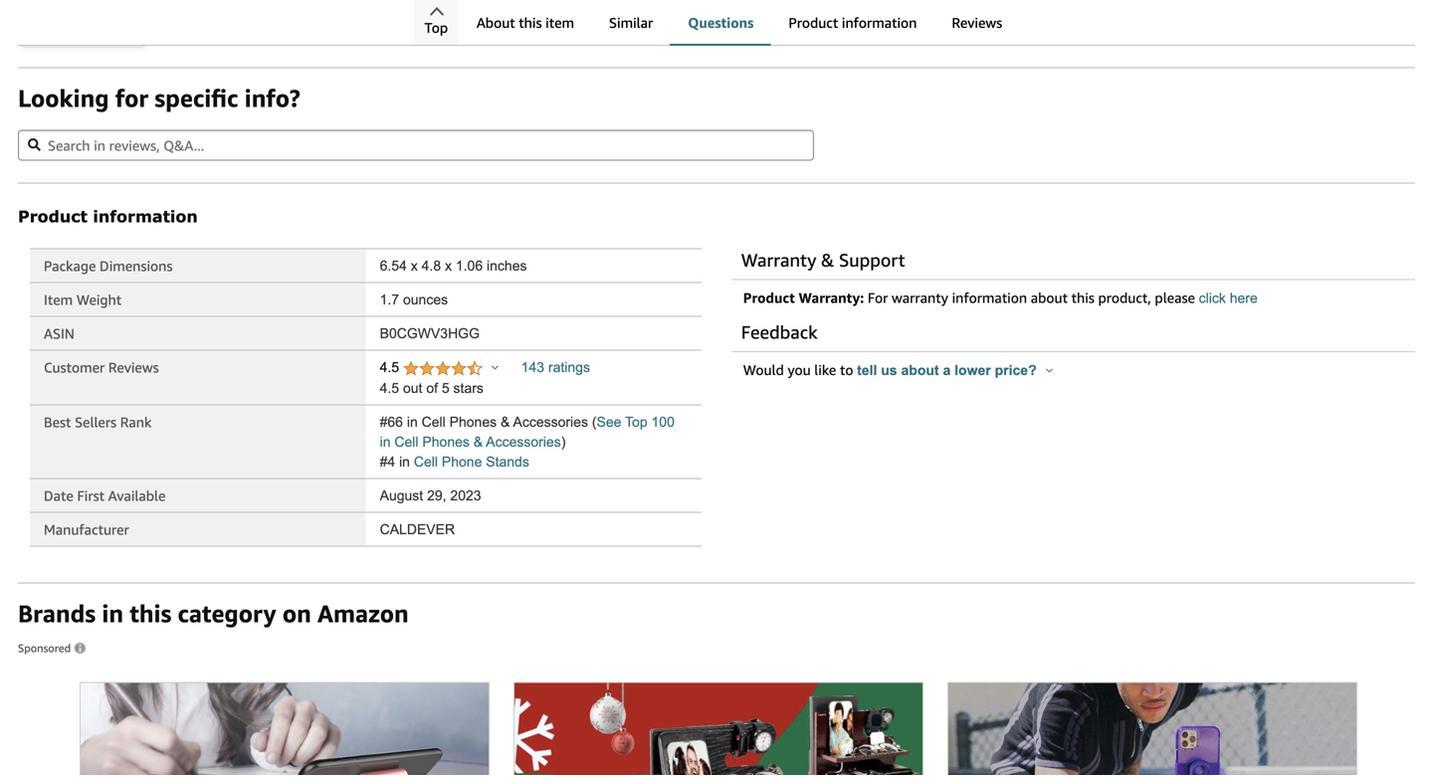 Task type: locate. For each thing, give the bounding box(es) containing it.
1 4.5 from the top
[[380, 360, 403, 375]]

in right #66
[[407, 415, 418, 430]]

& up stands
[[501, 415, 510, 430]]

0 vertical spatial 4.5
[[380, 360, 403, 375]]

4.5 out of 5 stars
[[380, 381, 484, 396]]

0 horizontal spatial x
[[411, 258, 418, 274]]

would
[[743, 362, 784, 378]]

1 vertical spatial information
[[93, 207, 198, 226]]

caldever
[[380, 522, 455, 538]]

lower
[[955, 363, 991, 378]]

2 vertical spatial cell
[[414, 454, 438, 470]]

about left a
[[901, 363, 939, 378]]

&
[[821, 249, 834, 271], [501, 415, 510, 430], [474, 435, 483, 450]]

stands
[[486, 454, 529, 470]]

august 29, 2023
[[380, 488, 481, 504]]

143
[[521, 360, 545, 375]]

product up feedback
[[743, 290, 795, 306]]

package dimensions
[[44, 258, 173, 274]]

100
[[652, 415, 675, 430]]

1 horizontal spatial x
[[445, 258, 452, 274]]

cell down of
[[422, 415, 446, 430]]

cell inside see top 100 in cell phones & accessories
[[395, 435, 419, 450]]

1 vertical spatial accessories
[[486, 435, 561, 450]]

1 horizontal spatial reviews
[[952, 14, 1003, 31]]

1 vertical spatial phones
[[422, 435, 470, 450]]

1 horizontal spatial about
[[1031, 290, 1068, 306]]

top left 100
[[625, 415, 648, 430]]

see top 100 in cell phones & accessories link
[[380, 415, 675, 450]]

1 horizontal spatial &
[[501, 415, 510, 430]]

0 horizontal spatial about
[[901, 363, 939, 378]]

#66 in cell phones & accessories (
[[380, 415, 597, 430]]

2 vertical spatial this
[[130, 599, 171, 628]]

product
[[789, 14, 838, 31], [18, 207, 88, 226], [743, 290, 795, 306]]

phones down stars
[[450, 415, 497, 430]]

in for #4 in cell phone stands
[[399, 454, 410, 470]]

1 vertical spatial &
[[501, 415, 510, 430]]

0 horizontal spatial product information
[[18, 207, 198, 226]]

#4
[[380, 454, 395, 470]]

in right #4
[[399, 454, 410, 470]]

price?
[[995, 363, 1037, 378]]

0 vertical spatial accessories
[[513, 415, 588, 430]]

0 horizontal spatial reviews
[[108, 359, 159, 376]]

cell up august 29, 2023
[[414, 454, 438, 470]]

inches
[[487, 258, 527, 274]]

0 vertical spatial this
[[519, 14, 542, 31]]

4.5 left out
[[380, 381, 399, 396]]

top left about
[[425, 19, 448, 36]]

rank
[[120, 414, 152, 431]]

1 vertical spatial this
[[1072, 290, 1095, 306]]

this left category
[[130, 599, 171, 628]]

b0cgwv3hgg
[[380, 326, 480, 341]]

1 vertical spatial reviews
[[108, 359, 159, 376]]

accessories up stands
[[486, 435, 561, 450]]

(
[[592, 415, 597, 430]]

us
[[881, 363, 897, 378]]

date
[[44, 488, 73, 504]]

& up cell phone stands link
[[474, 435, 483, 450]]

available
[[108, 488, 166, 504]]

tell us about a lower price? button
[[857, 363, 1053, 378]]

item
[[44, 292, 73, 308]]

here
[[1230, 291, 1258, 306]]

1 vertical spatial about
[[901, 363, 939, 378]]

Search in reviews, Q&A... search field
[[18, 130, 814, 161]]

0 vertical spatial &
[[821, 249, 834, 271]]

phones
[[450, 415, 497, 430], [422, 435, 470, 450]]

1 horizontal spatial top
[[625, 415, 648, 430]]

1 vertical spatial cell
[[395, 435, 419, 450]]

to
[[840, 362, 854, 378]]

like
[[815, 362, 836, 378]]

warranty & support
[[741, 249, 905, 271]]

feedback
[[741, 322, 818, 343]]

2 4.5 from the top
[[380, 381, 399, 396]]

1 horizontal spatial this
[[519, 14, 542, 31]]

see top 100 in cell phones & accessories
[[380, 415, 675, 450]]

0 horizontal spatial top
[[425, 19, 448, 36]]

cell
[[422, 415, 446, 430], [395, 435, 419, 450], [414, 454, 438, 470]]

sponsored
[[18, 642, 71, 655]]

see
[[597, 415, 622, 430]]

cell for #4
[[414, 454, 438, 470]]

on
[[283, 599, 311, 628]]

0 vertical spatial information
[[842, 14, 917, 31]]

1 x from the left
[[411, 258, 418, 274]]

click here link
[[1199, 291, 1258, 306]]

warranty
[[741, 249, 817, 271]]

dimensions
[[100, 258, 173, 274]]

& inside see top 100 in cell phones & accessories
[[474, 435, 483, 450]]

4.5
[[380, 360, 403, 375], [380, 381, 399, 396]]

in right brands at the left bottom of the page
[[102, 599, 124, 628]]

in up #4
[[380, 435, 391, 450]]

popover image
[[1046, 368, 1053, 373]]

click
[[1199, 291, 1226, 306]]

x left 4.8
[[411, 258, 418, 274]]

asin
[[44, 326, 75, 342]]

in
[[407, 415, 418, 430], [380, 435, 391, 450], [399, 454, 410, 470], [102, 599, 124, 628]]

x right 4.8
[[445, 258, 452, 274]]

accessories
[[513, 415, 588, 430], [486, 435, 561, 450]]

product information
[[789, 14, 917, 31], [18, 207, 198, 226]]

2 vertical spatial information
[[952, 290, 1027, 306]]

product right questions
[[789, 14, 838, 31]]

product up the package at left top
[[18, 207, 88, 226]]

top
[[425, 19, 448, 36], [625, 415, 648, 430]]

cell down #66
[[395, 435, 419, 450]]

2 horizontal spatial information
[[952, 290, 1027, 306]]

2 vertical spatial &
[[474, 435, 483, 450]]

4.5 inside "button"
[[380, 360, 403, 375]]

4.5 up out
[[380, 360, 403, 375]]

in inside see top 100 in cell phones & accessories
[[380, 435, 391, 450]]

information
[[842, 14, 917, 31], [93, 207, 198, 226], [952, 290, 1027, 306]]

of
[[426, 381, 438, 396]]

6.54
[[380, 258, 407, 274]]

0 vertical spatial product information
[[789, 14, 917, 31]]

reviews
[[952, 14, 1003, 31], [108, 359, 159, 376]]

& up warranty:
[[821, 249, 834, 271]]

0 vertical spatial reviews
[[952, 14, 1003, 31]]

4.8
[[422, 258, 441, 274]]

this left product,
[[1072, 290, 1095, 306]]

2 horizontal spatial &
[[821, 249, 834, 271]]

1 vertical spatial top
[[625, 415, 648, 430]]

0 horizontal spatial &
[[474, 435, 483, 450]]

0 vertical spatial top
[[425, 19, 448, 36]]

1 vertical spatial 4.5
[[380, 381, 399, 396]]

out
[[403, 381, 422, 396]]

this left 'item'
[[519, 14, 542, 31]]

0 vertical spatial phones
[[450, 415, 497, 430]]

item weight
[[44, 292, 122, 308]]

x
[[411, 258, 418, 274], [445, 258, 452, 274]]

0 vertical spatial cell
[[422, 415, 446, 430]]

2023
[[450, 488, 481, 504]]

about up popover image
[[1031, 290, 1068, 306]]

#66
[[380, 415, 403, 430]]

accessories up )
[[513, 415, 588, 430]]

for
[[868, 290, 888, 306]]

phones up #4 in cell phone stands
[[422, 435, 470, 450]]

category
[[178, 599, 276, 628]]

manufacturer
[[44, 522, 129, 538]]

looking for specific info?
[[18, 84, 300, 113]]



Task type: vqa. For each thing, say whether or not it's contained in the screenshot.
top 20
no



Task type: describe. For each thing, give the bounding box(es) containing it.
)
[[561, 435, 566, 450]]

customer reviews
[[44, 359, 159, 376]]

similar
[[609, 14, 653, 31]]

29,
[[427, 488, 446, 504]]

best sellers rank
[[44, 414, 152, 431]]

best
[[44, 414, 71, 431]]

about this item
[[477, 14, 574, 31]]

product warranty: for warranty information about this product, please click here
[[743, 290, 1258, 306]]

brands in this category on amazon
[[18, 599, 409, 628]]

first
[[77, 488, 105, 504]]

warranty
[[892, 290, 949, 306]]

stars
[[453, 381, 484, 396]]

143 ratings link
[[521, 360, 590, 375]]

cell for #66
[[422, 415, 446, 430]]

warranty:
[[799, 290, 864, 306]]

for
[[115, 84, 148, 113]]

package
[[44, 258, 96, 274]]

phone
[[442, 454, 482, 470]]

questions
[[688, 14, 754, 31]]

cell phone stands link
[[414, 454, 529, 470]]

specific
[[155, 84, 238, 113]]

accessories inside see top 100 in cell phones & accessories
[[486, 435, 561, 450]]

1 vertical spatial product
[[18, 207, 88, 226]]

6.54 x 4.8 x 1.06 inches
[[380, 258, 527, 274]]

1 vertical spatial product information
[[18, 207, 198, 226]]

1.7 ounces
[[380, 292, 448, 308]]

august
[[380, 488, 423, 504]]

4.5 for 4.5 out of 5 stars
[[380, 381, 399, 396]]

0 vertical spatial product
[[789, 14, 838, 31]]

in for #66 in cell phones & accessories (
[[407, 415, 418, 430]]

would you like to
[[743, 362, 857, 378]]

1.06
[[456, 258, 483, 274]]

you
[[788, 362, 811, 378]]

0 horizontal spatial information
[[93, 207, 198, 226]]

1 horizontal spatial product information
[[789, 14, 917, 31]]

0 horizontal spatial this
[[130, 599, 171, 628]]

customer
[[44, 359, 105, 376]]

0 vertical spatial about
[[1031, 290, 1068, 306]]

date first available
[[44, 488, 166, 504]]

amazon
[[318, 599, 409, 628]]

product,
[[1098, 290, 1151, 306]]

about
[[477, 14, 515, 31]]

info?
[[245, 84, 300, 113]]

2 x from the left
[[445, 258, 452, 274]]

ratings
[[548, 360, 590, 375]]

phones inside see top 100 in cell phones & accessories
[[422, 435, 470, 450]]

looking
[[18, 84, 109, 113]]

1.7
[[380, 292, 399, 308]]

2 vertical spatial product
[[743, 290, 795, 306]]

4.5 button
[[380, 360, 499, 379]]

in for brands in this category on amazon
[[102, 599, 124, 628]]

sellers
[[75, 414, 117, 431]]

1 horizontal spatial information
[[842, 14, 917, 31]]

tell us about a lower price?
[[857, 363, 1041, 378]]

brands
[[18, 599, 96, 628]]

weight
[[76, 292, 122, 308]]

ounces
[[403, 292, 448, 308]]

item
[[546, 14, 574, 31]]

please
[[1155, 290, 1195, 306]]

4.5 for 4.5
[[380, 360, 403, 375]]

143 ratings
[[521, 360, 590, 375]]

5
[[442, 381, 450, 396]]

#4 in cell phone stands
[[380, 454, 529, 470]]

tell
[[857, 363, 877, 378]]

search image
[[28, 138, 41, 151]]

top inside see top 100 in cell phones & accessories
[[625, 415, 648, 430]]

sponsored button
[[18, 639, 88, 658]]

2 horizontal spatial this
[[1072, 290, 1095, 306]]

support
[[839, 249, 905, 271]]

popover image
[[492, 365, 499, 370]]

a
[[943, 363, 951, 378]]



